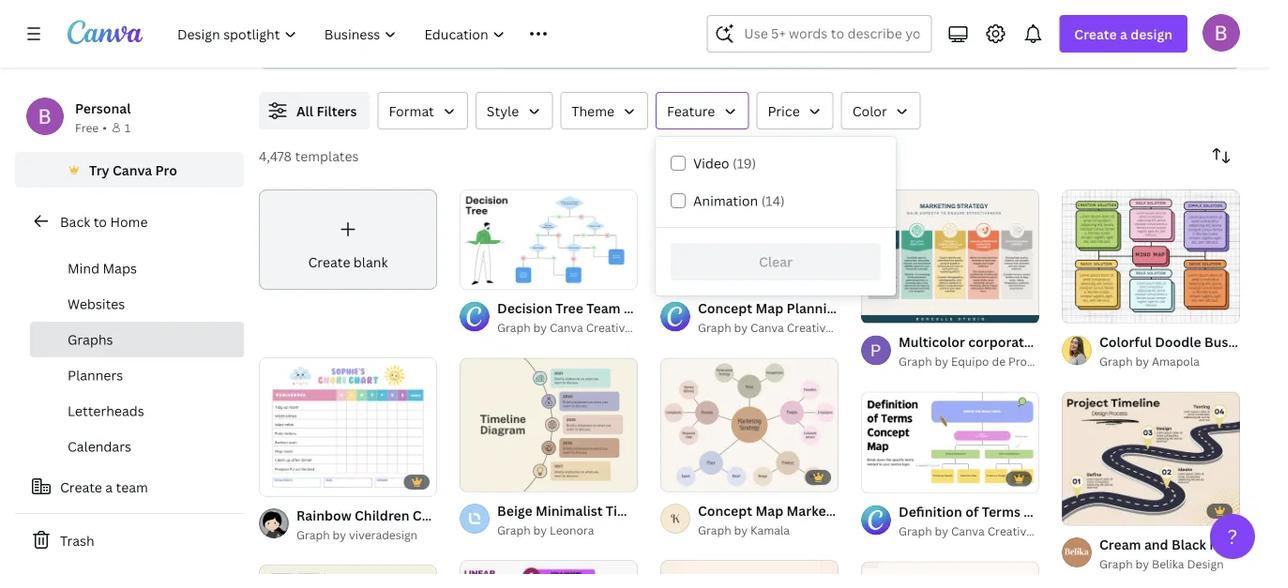 Task type: locate. For each thing, give the bounding box(es) containing it.
animation
[[693, 192, 758, 210]]

Sort by button
[[1202, 137, 1240, 174]]

create blank
[[308, 253, 388, 271]]

price
[[768, 102, 800, 120]]

a inside button
[[105, 478, 113, 496]]

cream and black modern project timeline design process graph image
[[1062, 392, 1240, 525]]

1 horizontal spatial create
[[308, 253, 350, 271]]

graphs
[[68, 331, 113, 348]]

1 vertical spatial create
[[308, 253, 350, 271]]

rainbow
[[296, 506, 351, 524]]

strategy
[[854, 501, 908, 519]]

home
[[110, 212, 148, 230]]

by down rainbow
[[333, 527, 346, 542]]

by down the clear button
[[734, 320, 748, 335]]

0 horizontal spatial graph by canva creative studio link
[[497, 318, 670, 337]]

create
[[1074, 25, 1117, 43], [308, 253, 350, 271], [60, 478, 102, 496]]

canva up beige company organizational chart graph "image"
[[951, 523, 985, 539]]

team
[[116, 478, 148, 496]]

graph by canva creative studio
[[497, 320, 670, 335], [698, 320, 871, 335], [899, 523, 1071, 539]]

0 horizontal spatial creative
[[586, 320, 631, 335]]

0 horizontal spatial create
[[60, 478, 102, 496]]

graph by kamala link
[[698, 520, 839, 539]]

animation (14)
[[693, 192, 785, 210]]

4,478
[[259, 147, 292, 165]]

by inside concept map marketing strategy graph graph by kamala
[[734, 522, 748, 537]]

websites
[[68, 295, 125, 313]]

green brown simple project management decision tree graph image
[[660, 560, 839, 574]]

belika
[[1152, 556, 1184, 571]]

video (19)
[[693, 154, 756, 172]]

0 horizontal spatial graph by canva creative studio
[[497, 320, 670, 335]]

decision tree team whiteboard in green blue yellow simple colorful style image
[[460, 189, 638, 289]]

graph by canva creative studio link for minimalist
[[497, 318, 670, 337]]

creative
[[586, 320, 631, 335], [787, 320, 832, 335], [987, 523, 1033, 539]]

graph by canva creative studio link
[[497, 318, 670, 337], [698, 318, 871, 337], [899, 522, 1071, 541]]

by inside rainbow children chore chart graph by viveradesign
[[333, 527, 346, 542]]

2 horizontal spatial graph by canva creative studio link
[[899, 522, 1071, 541]]

trash link
[[15, 522, 244, 559]]

by down decision tree team whiteboard in green blue yellow simple colorful style image
[[533, 320, 547, 335]]

marketing
[[787, 501, 851, 519]]

canva right try
[[113, 161, 152, 179]]

create left design
[[1074, 25, 1117, 43]]

pro
[[155, 161, 177, 179]]

create down calendars
[[60, 478, 102, 496]]

studio
[[634, 320, 670, 335], [835, 320, 871, 335], [1053, 354, 1089, 369], [1036, 523, 1071, 539]]

create for create a design
[[1074, 25, 1117, 43]]

planners
[[68, 366, 123, 384]]

rainbow children chore chart graph by viveradesign
[[296, 506, 490, 542]]

diagram
[[664, 501, 717, 519]]

0 vertical spatial a
[[1120, 25, 1127, 43]]

blank
[[353, 253, 388, 271]]

graph
[[497, 320, 531, 335], [698, 320, 731, 335], [899, 354, 932, 369], [1099, 354, 1133, 369], [720, 501, 760, 519], [911, 501, 950, 519], [497, 522, 531, 537], [698, 522, 731, 537], [899, 523, 932, 539], [296, 527, 330, 542], [1099, 556, 1133, 571]]

m
[[1264, 333, 1270, 351]]

mind maps
[[68, 259, 137, 277]]

by down concept
[[734, 522, 748, 537]]

by down colorful
[[1135, 354, 1149, 369]]

4,478 templates
[[259, 147, 359, 165]]

format button
[[377, 92, 468, 129]]

1 horizontal spatial a
[[1120, 25, 1127, 43]]

color
[[852, 102, 887, 120]]

canva for graph by canva creative studio link to the right
[[951, 523, 985, 539]]

a left design
[[1120, 25, 1127, 43]]

graph inside colorful doodle business m graph by amapola
[[1099, 354, 1133, 369]]

2 horizontal spatial create
[[1074, 25, 1117, 43]]

pronoia
[[1008, 354, 1050, 369]]

by
[[533, 320, 547, 335], [734, 320, 748, 335], [935, 354, 948, 369], [1135, 354, 1149, 369], [533, 522, 547, 537], [734, 522, 748, 537], [935, 523, 948, 539], [333, 527, 346, 542], [1135, 556, 1149, 571]]

create for create blank
[[308, 253, 350, 271]]

canva for map graph by canva creative studio link
[[750, 320, 784, 335]]

canva down clear
[[750, 320, 784, 335]]

0 horizontal spatial a
[[105, 478, 113, 496]]

2 vertical spatial create
[[60, 478, 102, 496]]

de
[[992, 354, 1006, 369]]

None search field
[[707, 15, 932, 53]]

by left leonora
[[533, 522, 547, 537]]

create left blank
[[308, 253, 350, 271]]

Search search field
[[744, 16, 920, 52]]

1 horizontal spatial graph by canva creative studio
[[698, 320, 871, 335]]

creative for timeline
[[586, 320, 631, 335]]

clear
[[759, 253, 793, 271]]

2 horizontal spatial graph by canva creative studio
[[899, 523, 1071, 539]]

1 vertical spatial a
[[105, 478, 113, 496]]

canva
[[113, 161, 152, 179], [550, 320, 583, 335], [750, 320, 784, 335], [951, 523, 985, 539]]

price button
[[756, 92, 834, 129]]

1 horizontal spatial graph by canva creative studio link
[[698, 318, 871, 337]]

all
[[296, 102, 313, 120]]

equipo
[[951, 354, 989, 369]]

create a team
[[60, 478, 148, 496]]

a
[[1120, 25, 1127, 43], [105, 478, 113, 496]]

concept map planning whiteboard in purple green modern professional style image
[[660, 189, 839, 289]]

0 vertical spatial create
[[1074, 25, 1117, 43]]

colorful doodle business mind map image
[[1062, 189, 1240, 323]]

beige minimalist timeline diagram graph graph by leonora
[[497, 501, 760, 537]]

1 horizontal spatial creative
[[787, 320, 832, 335]]

create inside button
[[60, 478, 102, 496]]

back to home
[[60, 212, 148, 230]]

theme
[[571, 102, 614, 120]]

a inside 'dropdown button'
[[1120, 25, 1127, 43]]

1
[[125, 120, 131, 135]]

canva down decision tree team whiteboard in green blue yellow simple colorful style image
[[550, 320, 583, 335]]

a left team
[[105, 478, 113, 496]]

create inside 'dropdown button'
[[1074, 25, 1117, 43]]

concept
[[698, 501, 752, 519]]

top level navigation element
[[165, 15, 662, 53], [165, 15, 662, 53]]

theme button
[[560, 92, 648, 129]]

kamala
[[750, 522, 790, 537]]

by inside beige minimalist timeline diagram graph graph by leonora
[[533, 522, 547, 537]]

creative for marketing
[[787, 320, 832, 335]]

doodle
[[1155, 333, 1201, 351]]

calendars
[[68, 438, 131, 455]]

graph by canva creative studio for minimalist
[[497, 320, 670, 335]]

graph inside rainbow children chore chart graph by viveradesign
[[296, 527, 330, 542]]

letterheads
[[68, 402, 144, 420]]

by up beige company organizational chart graph "image"
[[935, 523, 948, 539]]

create a design
[[1074, 25, 1172, 43]]



Task type: describe. For each thing, give the bounding box(es) containing it.
style
[[487, 102, 519, 120]]

feature
[[667, 102, 715, 120]]

map
[[755, 501, 783, 519]]

graph by equipo de pronoia studio link
[[899, 352, 1089, 371]]

design
[[1187, 556, 1224, 571]]

beige
[[497, 501, 532, 519]]

format
[[389, 102, 434, 120]]

free •
[[75, 120, 107, 135]]

prototypes link
[[30, 215, 244, 250]]

planners link
[[30, 357, 244, 393]]

graph by canva creative studio for map
[[698, 320, 871, 335]]

to
[[93, 212, 107, 230]]

colorful
[[1099, 333, 1152, 351]]

viveradesign
[[349, 527, 417, 542]]

video
[[693, 154, 729, 172]]

personal
[[75, 99, 131, 117]]

back
[[60, 212, 90, 230]]

colorful doodle business m link
[[1099, 332, 1270, 352]]

clear button
[[671, 243, 881, 280]]

concept map marketing strategy graph graph by kamala
[[698, 501, 950, 537]]

canva inside button
[[113, 161, 152, 179]]

children
[[355, 506, 409, 524]]

minimalist
[[536, 501, 603, 519]]

filters
[[316, 102, 357, 120]]

amapola
[[1152, 354, 1200, 369]]

calendars link
[[30, 429, 244, 464]]

definition of terms concept map planning whiteboard in light blue pink green spaced color blocks style image
[[861, 392, 1039, 492]]

create a blank graph element
[[259, 189, 437, 290]]

create a design button
[[1059, 15, 1187, 53]]

style button
[[475, 92, 553, 129]]

graph by equipo de pronoia studio
[[899, 354, 1089, 369]]

back to home link
[[15, 203, 244, 240]]

2 horizontal spatial creative
[[987, 523, 1033, 539]]

create for create a team
[[60, 478, 102, 496]]

a for team
[[105, 478, 113, 496]]

by left belika
[[1135, 556, 1149, 571]]

rainbow children chore chart link
[[296, 505, 490, 525]]

colorful minimalist linear steps circular diagram image
[[460, 560, 638, 574]]

graph by amapola link
[[1099, 352, 1240, 371]]

multicolor corporate marketing and business strategy chart graphic image
[[861, 189, 1039, 323]]

mind maps link
[[30, 250, 244, 286]]

beige minimalist timeline diagram graph link
[[497, 500, 760, 520]]

try
[[89, 161, 109, 179]]

rainbow children chore chart image
[[259, 358, 437, 496]]

colorful doodle business m graph by amapola
[[1099, 333, 1270, 369]]

design
[[1131, 25, 1172, 43]]

color button
[[841, 92, 921, 129]]

canva for graph by canva creative studio link associated with minimalist
[[550, 320, 583, 335]]

?
[[1227, 523, 1238, 550]]

a for design
[[1120, 25, 1127, 43]]

create a team button
[[15, 468, 244, 506]]

free
[[75, 120, 99, 135]]

graph by belika design
[[1099, 556, 1224, 571]]

graph by viveradesign link
[[296, 525, 437, 544]]

graph by canva creative studio link for map
[[698, 318, 871, 337]]

websites link
[[30, 286, 244, 322]]

bob builder image
[[1202, 14, 1240, 51]]

? button
[[1210, 514, 1255, 559]]

by left equipo
[[935, 354, 948, 369]]

mind
[[68, 259, 99, 277]]

maps
[[103, 259, 137, 277]]

business
[[1204, 333, 1261, 351]]

chart
[[454, 506, 490, 524]]

beige minimalist timeline diagram graph image
[[460, 358, 638, 491]]

leonora
[[550, 522, 594, 537]]

•
[[102, 120, 107, 135]]

letterheads link
[[30, 393, 244, 429]]

graphs template image
[[840, 0, 1240, 69]]

concept map marketing strategy graph image
[[660, 358, 839, 491]]

yellow and green illustrated features comparison chart graph image
[[259, 565, 437, 574]]

(14)
[[761, 192, 785, 210]]

(19)
[[733, 154, 756, 172]]

beige company organizational chart graph image
[[861, 561, 1039, 574]]

try canva pro button
[[15, 152, 244, 188]]

trash
[[60, 531, 94, 549]]

create blank link
[[259, 189, 437, 290]]

concept map marketing strategy graph link
[[698, 500, 950, 520]]

all filters button
[[259, 92, 370, 129]]

graph by belika design link
[[1099, 554, 1240, 573]]

by inside colorful doodle business m graph by amapola
[[1135, 354, 1149, 369]]

all filters
[[296, 102, 357, 120]]

graph by leonora link
[[497, 520, 638, 539]]

try canva pro
[[89, 161, 177, 179]]

chore
[[413, 506, 451, 524]]



Task type: vqa. For each thing, say whether or not it's contained in the screenshot.
the leftmost Creative
yes



